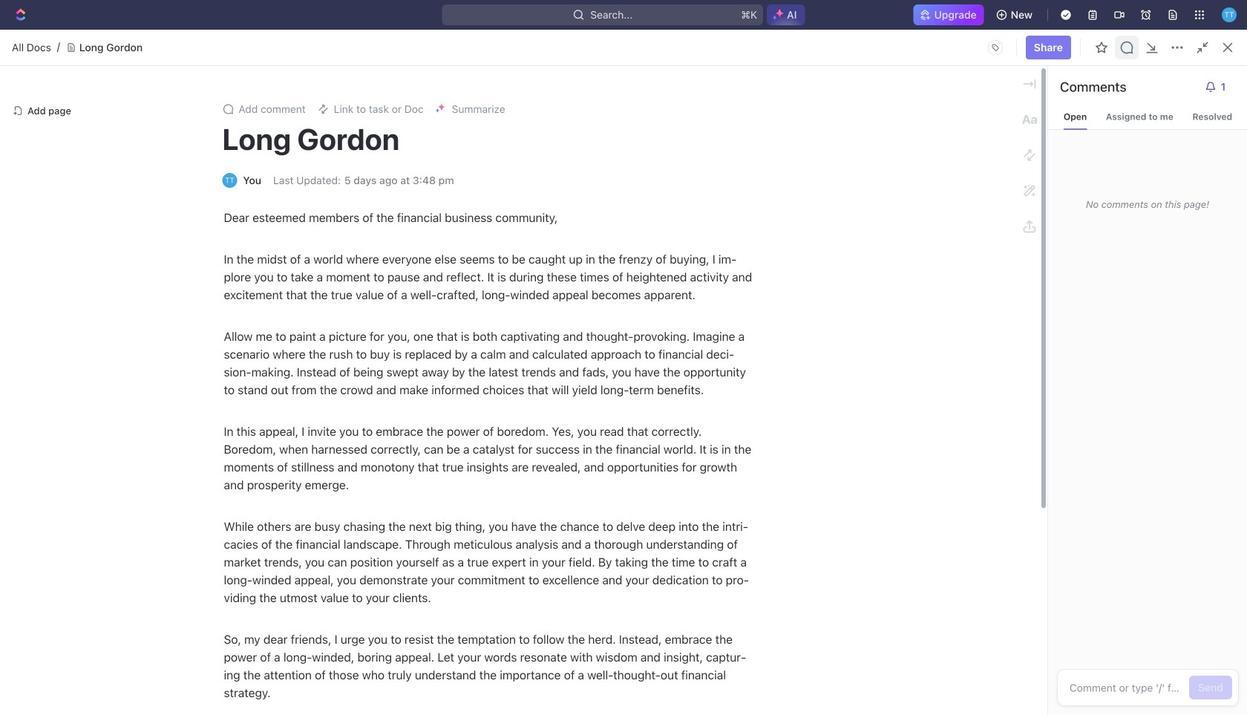 Task type: describe. For each thing, give the bounding box(es) containing it.
2 row from the top
[[209, 296, 1212, 322]]

drumstick bite image
[[1120, 696, 1129, 705]]

2 column header from the left
[[949, 273, 1067, 296]]



Task type: locate. For each thing, give the bounding box(es) containing it.
0 horizontal spatial column header
[[209, 273, 225, 296]]

table
[[209, 273, 1212, 400]]

cell
[[209, 296, 225, 322], [949, 296, 1067, 322], [209, 322, 225, 348], [949, 322, 1067, 348], [209, 348, 225, 374], [949, 348, 1067, 374], [209, 374, 225, 400], [949, 374, 1067, 400]]

row
[[209, 273, 1212, 296], [209, 296, 1212, 322], [209, 322, 1212, 348], [209, 348, 1212, 374], [209, 374, 1212, 400]]

tab list
[[225, 238, 593, 273]]

3 row from the top
[[209, 322, 1212, 348]]

dropdown menu image
[[984, 36, 1008, 59]]

sidebar navigation
[[0, 30, 189, 715]]

column header
[[209, 273, 225, 296], [949, 273, 1067, 296]]

4 row from the top
[[209, 348, 1212, 374]]

1 horizontal spatial column header
[[949, 273, 1067, 296]]

5 row from the top
[[209, 374, 1212, 400]]

1 column header from the left
[[209, 273, 225, 296]]

1 row from the top
[[209, 273, 1212, 296]]



Task type: vqa. For each thing, say whether or not it's contained in the screenshot.
Gary Orlando's Workspace, , Element
no



